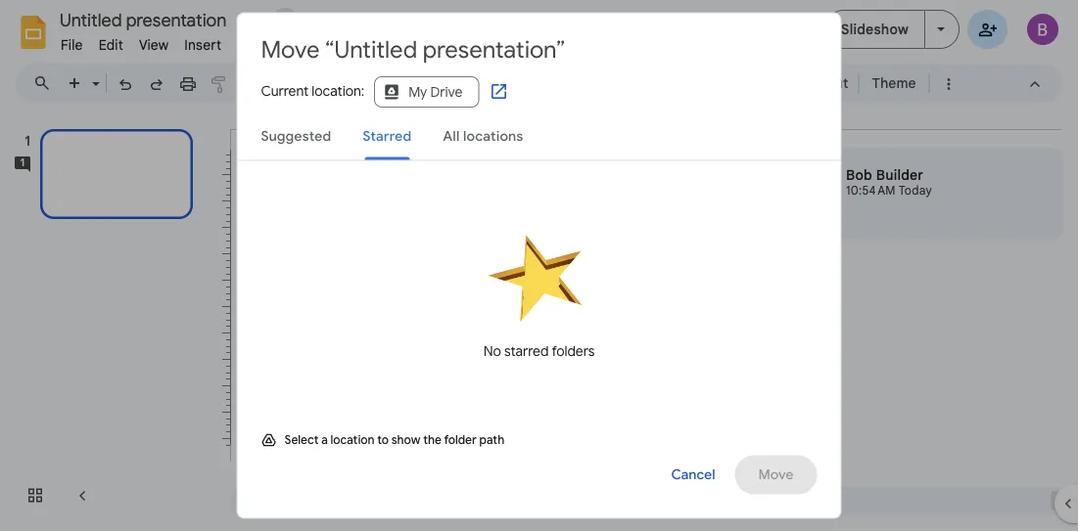 Task type: vqa. For each thing, say whether or not it's contained in the screenshot.
the Share. Private to only me. image on the right top of page
yes



Task type: locate. For each thing, give the bounding box(es) containing it.
menu bar
[[53, 25, 583, 58]]

today
[[899, 184, 933, 198]]

Star checkbox
[[240, 8, 267, 35]]

application
[[0, 0, 1079, 532]]

Rename text field
[[53, 8, 238, 31]]

navigation inside application
[[0, 111, 216, 532]]

list inside application
[[788, 148, 1064, 240]]

list containing bob builder
[[788, 148, 1064, 240]]

main toolbar
[[58, 69, 965, 98]]

bob builder image
[[803, 166, 835, 197]]

navigation
[[0, 111, 216, 532]]

list
[[788, 148, 1064, 240]]

builder
[[877, 167, 924, 184]]



Task type: describe. For each thing, give the bounding box(es) containing it.
application containing theme
[[0, 0, 1079, 532]]

menu bar inside menu bar banner
[[53, 25, 583, 58]]

bob builder 10:54 am today
[[846, 167, 933, 198]]

theme
[[872, 74, 917, 92]]

bob
[[846, 167, 873, 184]]

theme button
[[864, 69, 925, 98]]

menu bar banner
[[0, 0, 1079, 532]]

10:54 am
[[846, 184, 896, 198]]

share. private to only me. image
[[979, 20, 997, 38]]

great!
[[803, 210, 843, 227]]

Menus field
[[24, 70, 68, 97]]



